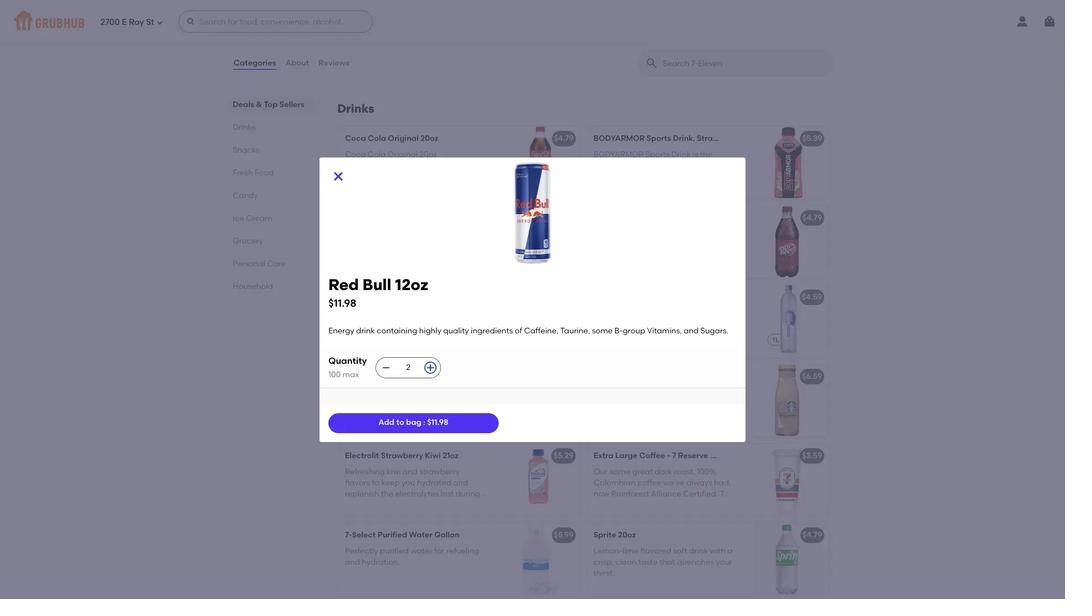 Task type: describe. For each thing, give the bounding box(es) containing it.
are
[[470, 31, 483, 40]]

perfectly
[[345, 547, 378, 556]]

blend
[[665, 388, 687, 397]]

bodyarmor sports drink, strawberry banana 28oz
[[594, 134, 791, 143]]

$12.39 button
[[339, 206, 581, 278]]

different
[[393, 42, 425, 52]]

funyuns onion flavored rings 6oz image
[[497, 8, 581, 80]]

1 horizontal spatial vitamins,
[[647, 327, 682, 336]]

a inside the purity you can taste; hydration you can feel. vapor distilled smartwater with added electrolytes for a distinctive pure and crisp taste.
[[696, 331, 701, 340]]

funyuns® onion flavored rings are a deliciously different snack that's fun to eat, with a crisp texture and zesty onion flavor
[[345, 31, 483, 74]]

a delicious orange juice free from water or preservtives and not from concentrate.
[[345, 388, 474, 420]]

banana
[[741, 134, 771, 143]]

beans
[[689, 410, 712, 420]]

sprite 20oz
[[594, 531, 636, 540]]

1 horizontal spatial you
[[617, 308, 631, 318]]

refreshing
[[345, 467, 385, 477]]

milk,
[[611, 399, 628, 408]]

0 vertical spatial energy
[[345, 308, 371, 318]]

coffee
[[698, 388, 722, 397]]

personal
[[233, 259, 266, 269]]

deals & top sellers tab
[[233, 99, 311, 110]]

select
[[352, 531, 376, 540]]

6oz
[[461, 15, 474, 25]]

$6.59
[[803, 372, 823, 381]]

electrolit
[[345, 451, 379, 461]]

discover a creamy blend of coffee and milk, mixed with divine vanilla flavor. the finest arabica beans create a rich and undeniably luscious beverage.
[[594, 388, 734, 442]]

fresh
[[233, 168, 253, 178]]

coffee
[[640, 451, 665, 461]]

1 vertical spatial 20oz
[[420, 150, 437, 159]]

and up flavor.
[[594, 399, 609, 408]]

perfectly purified water for refueling and hydration.
[[345, 547, 479, 567]]

with inside funyuns® onion flavored rings are a deliciously different snack that's fun to eat, with a crisp texture and zesty onion flavor
[[385, 53, 401, 63]]

about button
[[285, 43, 310, 83]]

ice cream tab
[[233, 213, 311, 224]]

luscious
[[704, 422, 734, 431]]

personal care
[[233, 259, 286, 269]]

extra
[[594, 451, 614, 461]]

arabica
[[657, 410, 687, 420]]

texture
[[430, 53, 457, 63]]

candy tab
[[233, 190, 311, 201]]

thirst.
[[594, 569, 615, 578]]

quantity
[[329, 356, 367, 366]]

feel.
[[610, 320, 626, 329]]

rich
[[628, 422, 642, 431]]

and inside a delicious orange juice free from water or preservtives and not from concentrate.
[[425, 399, 440, 408]]

extra large coffee - 7 reserve colombian 24oz image
[[746, 444, 829, 516]]

0 horizontal spatial svg image
[[157, 19, 163, 26]]

and up 52oz
[[437, 331, 452, 340]]

creamy
[[635, 388, 664, 397]]

grocery
[[233, 236, 264, 246]]

a down 'different'
[[403, 53, 408, 63]]

sprite
[[594, 531, 617, 540]]

max
[[343, 370, 359, 380]]

orange
[[373, 372, 402, 381]]

refueling
[[447, 547, 479, 556]]

0 vertical spatial cola
[[368, 134, 386, 143]]

roy
[[129, 17, 144, 27]]

add to bag : $11.98
[[379, 418, 449, 428]]

to inside refreshing kiwi and strawberry flavors to keep you hydrated and replenish the electrolytes lost during exercise.
[[372, 478, 380, 488]]

1 vertical spatial quality
[[444, 327, 469, 336]]

hydration
[[672, 308, 708, 318]]

sports
[[647, 134, 671, 143]]

crisp inside funyuns® onion flavored rings are a deliciously different snack that's fun to eat, with a crisp texture and zesty onion flavor
[[410, 53, 428, 63]]

drinks inside drinks tab
[[233, 123, 256, 132]]

bodyarmor sports drink, strawberry banana 28oz image
[[746, 127, 829, 199]]

flavored for are
[[413, 31, 446, 40]]

flavored
[[641, 547, 672, 556]]

2700
[[100, 17, 120, 27]]

red for red bull 12oz
[[345, 293, 360, 302]]

distinctive
[[594, 342, 632, 352]]

drink inside lemon-lime flavored soft drink with a crisp, clean taste that quenches your thirst.
[[690, 547, 708, 556]]

-
[[667, 451, 671, 461]]

52oz
[[426, 372, 444, 381]]

lemon-
[[594, 547, 623, 556]]

simply
[[345, 372, 371, 381]]

taste;
[[649, 308, 670, 318]]

funyuns
[[345, 15, 376, 25]]

deliciously
[[352, 42, 391, 52]]

preservtives
[[378, 399, 423, 408]]

colombian
[[710, 451, 753, 461]]

flavor
[[389, 65, 410, 74]]

$12.39
[[551, 213, 574, 223]]

purity you can taste; hydration you can feel. vapor distilled smartwater with added electrolytes for a distinctive pure and crisp taste.
[[594, 308, 728, 352]]

reserve
[[678, 451, 709, 461]]

1 vertical spatial drink
[[356, 327, 375, 336]]

1 horizontal spatial svg image
[[187, 17, 195, 26]]

added
[[612, 331, 637, 340]]

and down finest
[[644, 422, 659, 431]]

bull for red bull 12oz
[[362, 293, 376, 302]]

the
[[381, 490, 394, 499]]

and up taste.
[[684, 327, 699, 336]]

starbucks frappuccino vanilla 13.7oz image
[[746, 365, 829, 437]]

1 horizontal spatial taurine,
[[561, 327, 590, 336]]

orange
[[388, 388, 415, 397]]

7-select purified water gallon
[[345, 531, 460, 540]]

1 horizontal spatial of
[[515, 327, 523, 336]]

0 vertical spatial highly
[[436, 308, 458, 318]]

1 vertical spatial highly
[[419, 327, 442, 336]]

for inside the purity you can taste; hydration you can feel. vapor distilled smartwater with added electrolytes for a distinctive pure and crisp taste.
[[684, 331, 694, 340]]

1 vertical spatial energy
[[329, 327, 354, 336]]

$4.79 for coca cola original 20oz
[[554, 134, 574, 143]]

keep
[[382, 478, 400, 488]]

hydration.
[[362, 558, 400, 567]]

$4.59
[[802, 293, 823, 302]]

a inside lemon-lime flavored soft drink with a crisp, clean taste that quenches your thirst.
[[728, 547, 733, 556]]

and right kiwi
[[403, 467, 418, 477]]

hydrated
[[417, 478, 452, 488]]

simply orange juice 52oz
[[345, 372, 444, 381]]

strawberry
[[420, 467, 460, 477]]

$4.79 for lemon-lime flavored soft drink with a crisp, clean taste that quenches your thirst.
[[803, 531, 823, 540]]

&
[[256, 100, 262, 109]]

flavored for 6oz
[[403, 15, 436, 25]]

onion for funyuns®
[[389, 31, 411, 40]]

that's
[[451, 42, 472, 52]]

1 vertical spatial $11.98
[[427, 418, 449, 428]]

during
[[456, 490, 480, 499]]

discover
[[594, 388, 626, 397]]

0 vertical spatial quality
[[460, 308, 486, 318]]

0 vertical spatial 20oz
[[421, 134, 439, 143]]

add
[[379, 418, 395, 428]]

food
[[255, 168, 274, 178]]

1 horizontal spatial ingredients
[[471, 327, 513, 336]]

1 horizontal spatial group
[[623, 327, 646, 336]]

zesty
[[345, 65, 364, 74]]



Task type: locate. For each thing, give the bounding box(es) containing it.
$5.39
[[803, 134, 823, 143]]

$11.98
[[329, 297, 357, 310], [427, 418, 449, 428]]

fresh food
[[233, 168, 274, 178]]

0 vertical spatial can
[[632, 308, 647, 318]]

0 vertical spatial electrolytes
[[639, 331, 682, 340]]

reviews
[[319, 58, 350, 68]]

and inside the perfectly purified water for refueling and hydration.
[[345, 558, 360, 567]]

red bull 12oz $11.98
[[329, 275, 429, 310]]

pure
[[634, 342, 651, 352]]

0 horizontal spatial for
[[434, 547, 445, 556]]

red bull 12oz
[[345, 293, 394, 302]]

1 vertical spatial $4.79
[[803, 213, 823, 223]]

0 vertical spatial coca
[[345, 134, 366, 143]]

bodyarmor
[[594, 134, 645, 143]]

1 horizontal spatial for
[[684, 331, 694, 340]]

$11.98 inside red bull 12oz $11.98
[[329, 297, 357, 310]]

with up distinctive
[[594, 331, 610, 340]]

0 horizontal spatial you
[[402, 478, 415, 488]]

1 horizontal spatial b-
[[615, 327, 623, 336]]

onion inside funyuns® onion flavored rings are a deliciously different snack that's fun to eat, with a crisp texture and zesty onion flavor
[[389, 31, 411, 40]]

crisp,
[[594, 558, 614, 567]]

1 vertical spatial original
[[388, 150, 418, 159]]

reviews button
[[318, 43, 350, 83]]

mixed
[[630, 399, 653, 408]]

e
[[122, 17, 127, 27]]

onion for funyuns
[[378, 15, 401, 25]]

funyuns®
[[345, 31, 387, 40]]

magnifying glass icon image
[[646, 57, 659, 70]]

top
[[264, 100, 278, 109]]

snacks
[[233, 145, 260, 155]]

b-
[[615, 327, 623, 336], [368, 331, 376, 340]]

lost
[[441, 490, 454, 499]]

7-select water 24 pack image
[[497, 206, 581, 278]]

to left bag
[[397, 418, 404, 428]]

1 horizontal spatial sugars.
[[701, 327, 729, 336]]

vapor
[[628, 320, 650, 329]]

$4.79 inside button
[[803, 213, 823, 223]]

drinks down 'deals'
[[233, 123, 256, 132]]

dr pepper 20oz image
[[746, 206, 829, 278]]

taurine, up 52oz
[[435, 320, 465, 329]]

free
[[437, 388, 451, 397]]

personal care tab
[[233, 258, 311, 270]]

:
[[424, 418, 426, 428]]

Input item quantity number field
[[396, 358, 421, 378]]

1 horizontal spatial water
[[411, 547, 433, 556]]

with up your
[[710, 547, 726, 556]]

$5.99
[[554, 531, 574, 540]]

group up "pure"
[[623, 327, 646, 336]]

1 horizontal spatial can
[[632, 308, 647, 318]]

0 horizontal spatial of
[[389, 320, 397, 329]]

some up quantity
[[345, 331, 366, 340]]

for down the gallon on the left
[[434, 547, 445, 556]]

purified
[[378, 531, 407, 540]]

1 horizontal spatial drinks
[[337, 102, 374, 116]]

rings for 6oz
[[438, 15, 459, 25]]

your
[[716, 558, 733, 567]]

1 vertical spatial coca
[[345, 150, 366, 159]]

grocery tab
[[233, 235, 311, 247]]

drinks down 'zesty' on the top
[[337, 102, 374, 116]]

1 vertical spatial strawberry
[[381, 451, 423, 461]]

deals & top sellers
[[233, 100, 305, 109]]

you up feel.
[[617, 308, 631, 318]]

0 horizontal spatial vitamins,
[[400, 331, 435, 340]]

with up flavor
[[385, 53, 401, 63]]

that
[[660, 558, 676, 567]]

crisp
[[410, 53, 428, 63], [670, 342, 688, 352]]

with inside lemon-lime flavored soft drink with a crisp, clean taste that quenches your thirst.
[[710, 547, 726, 556]]

bull for red bull 12oz $11.98
[[363, 275, 392, 294]]

to right fun
[[359, 53, 367, 63]]

2 vertical spatial to
[[372, 478, 380, 488]]

1 vertical spatial containing
[[377, 327, 417, 336]]

rings inside funyuns® onion flavored rings are a deliciously different snack that's fun to eat, with a crisp texture and zesty onion flavor
[[448, 31, 468, 40]]

deals
[[233, 100, 255, 109]]

some down purity
[[592, 327, 613, 336]]

2 horizontal spatial to
[[397, 418, 404, 428]]

2 coca from the top
[[345, 150, 366, 159]]

lemon-lime flavored soft drink with a crisp, clean taste that quenches your thirst.
[[594, 547, 733, 578]]

flavors
[[345, 478, 370, 488]]

0 vertical spatial from
[[453, 388, 471, 397]]

0 vertical spatial containing
[[394, 308, 434, 318]]

0 horizontal spatial strawberry
[[381, 451, 423, 461]]

and up the during
[[453, 478, 468, 488]]

0 vertical spatial for
[[684, 331, 694, 340]]

0 horizontal spatial crisp
[[410, 53, 428, 63]]

1 vertical spatial for
[[434, 547, 445, 556]]

2 horizontal spatial of
[[689, 388, 696, 397]]

onion up 'different'
[[389, 31, 411, 40]]

2 coca cola original 20oz from the top
[[345, 150, 437, 159]]

a
[[345, 42, 350, 52], [403, 53, 408, 63], [696, 331, 701, 340], [628, 388, 633, 397], [621, 422, 626, 431], [728, 547, 733, 556]]

drinks tab
[[233, 122, 311, 133]]

0 vertical spatial strawberry
[[697, 134, 739, 143]]

bull inside red bull 12oz $11.98
[[363, 275, 392, 294]]

strawberry up kiwi
[[381, 451, 423, 461]]

you right keep
[[402, 478, 415, 488]]

0 horizontal spatial ingredients
[[345, 320, 387, 329]]

electrolytes inside the purity you can taste; hydration you can feel. vapor distilled smartwater with added electrolytes for a distinctive pure and crisp taste.
[[639, 331, 682, 340]]

a up mixed
[[628, 388, 633, 397]]

vitamins, down taste;
[[647, 327, 682, 336]]

flavored up 'different'
[[403, 15, 436, 25]]

12oz for red bull 12oz $11.98
[[395, 275, 429, 294]]

21oz
[[443, 451, 459, 461]]

concentrate.
[[345, 410, 394, 420]]

a up your
[[728, 547, 733, 556]]

electrolit strawberry kiwi 21oz image
[[497, 444, 581, 516]]

lime
[[623, 547, 639, 556]]

and down juice
[[425, 399, 440, 408]]

from right not
[[456, 399, 474, 408]]

0 horizontal spatial water
[[345, 399, 367, 408]]

and inside the purity you can taste; hydration you can feel. vapor distilled smartwater with added electrolytes for a distinctive pure and crisp taste.
[[653, 342, 668, 352]]

highly
[[436, 308, 458, 318], [419, 327, 442, 336]]

and inside funyuns® onion flavored rings are a deliciously different snack that's fun to eat, with a crisp texture and zesty onion flavor
[[458, 53, 473, 63]]

divine
[[672, 399, 695, 408]]

0 horizontal spatial some
[[345, 331, 366, 340]]

crisp left taste.
[[670, 342, 688, 352]]

1 vertical spatial to
[[397, 418, 404, 428]]

svg image
[[187, 17, 195, 26], [157, 19, 163, 26]]

0 vertical spatial water
[[345, 399, 367, 408]]

snacks tab
[[233, 144, 311, 156]]

can down purity
[[594, 320, 608, 329]]

0 vertical spatial flavored
[[403, 15, 436, 25]]

1 vertical spatial coca cola original 20oz
[[345, 150, 437, 159]]

simply orange juice 52oz image
[[497, 365, 581, 437]]

purity
[[594, 308, 615, 318]]

1 vertical spatial cola
[[368, 150, 386, 159]]

ingredients
[[345, 320, 387, 329], [471, 327, 513, 336]]

a
[[345, 388, 351, 397]]

0 vertical spatial rings
[[438, 15, 459, 25]]

0 vertical spatial coca cola original 20oz
[[345, 134, 439, 143]]

electrolytes down 'distilled'
[[639, 331, 682, 340]]

flavored inside funyuns® onion flavored rings are a deliciously different snack that's fun to eat, with a crisp texture and zesty onion flavor
[[413, 31, 446, 40]]

juice
[[404, 372, 425, 381]]

water inside the perfectly purified water for refueling and hydration.
[[411, 547, 433, 556]]

water
[[409, 531, 433, 540]]

taurine, left feel.
[[561, 327, 590, 336]]

water inside a delicious orange juice free from water or preservtives and not from concentrate.
[[345, 399, 367, 408]]

of inside discover a creamy blend of coffee and milk, mixed with divine vanilla flavor. the finest arabica beans create a rich and undeniably luscious beverage.
[[689, 388, 696, 397]]

2 horizontal spatial you
[[710, 308, 723, 318]]

28oz
[[773, 134, 791, 143]]

1 horizontal spatial 12oz
[[395, 275, 429, 294]]

exercise.
[[345, 501, 378, 510]]

0 horizontal spatial can
[[594, 320, 608, 329]]

clean
[[616, 558, 637, 567]]

fresh food tab
[[233, 167, 311, 179]]

a up taste.
[[696, 331, 701, 340]]

0 horizontal spatial b-
[[368, 331, 376, 340]]

1 horizontal spatial $11.98
[[427, 418, 449, 428]]

strawberry
[[697, 134, 739, 143], [381, 451, 423, 461]]

for up taste.
[[684, 331, 694, 340]]

red for red bull 12oz $11.98
[[329, 275, 359, 294]]

you up smartwater
[[710, 308, 723, 318]]

can up vapor at the right of the page
[[632, 308, 647, 318]]

12oz inside red bull 12oz $11.98
[[395, 275, 429, 294]]

7-select purified water gallon image
[[497, 524, 581, 596]]

eat,
[[369, 53, 383, 63]]

electrolytes inside refreshing kiwi and strawberry flavors to keep you hydrated and replenish the electrolytes lost during exercise.
[[395, 490, 439, 499]]

0 vertical spatial to
[[359, 53, 367, 63]]

onion up funyuns®
[[378, 15, 401, 25]]

1 vertical spatial onion
[[389, 31, 411, 40]]

2 vertical spatial 20oz
[[618, 531, 636, 540]]

2 vertical spatial $4.79
[[803, 531, 823, 540]]

sugars.
[[701, 327, 729, 336], [454, 331, 482, 340]]

0 vertical spatial $4.79
[[554, 134, 574, 143]]

1 vertical spatial water
[[411, 547, 433, 556]]

for inside the perfectly purified water for refueling and hydration.
[[434, 547, 445, 556]]

1 vertical spatial rings
[[448, 31, 468, 40]]

1 vertical spatial drinks
[[233, 123, 256, 132]]

1 vertical spatial can
[[594, 320, 608, 329]]

0 horizontal spatial to
[[359, 53, 367, 63]]

and right "pure"
[[653, 342, 668, 352]]

vanilla
[[697, 399, 721, 408]]

0 horizontal spatial 12oz
[[378, 293, 394, 302]]

for
[[684, 331, 694, 340], [434, 547, 445, 556]]

sellers
[[280, 100, 305, 109]]

12oz for red bull 12oz
[[378, 293, 394, 302]]

onion
[[378, 15, 401, 25], [389, 31, 411, 40]]

coca cola original 20oz image
[[497, 127, 581, 199]]

1 horizontal spatial strawberry
[[697, 134, 739, 143]]

main navigation navigation
[[0, 0, 1066, 43]]

with inside discover a creamy blend of coffee and milk, mixed with divine vanilla flavor. the finest arabica beans create a rich and undeniably luscious beverage.
[[655, 399, 670, 408]]

create
[[594, 422, 619, 431]]

a left rich
[[621, 422, 626, 431]]

to inside funyuns® onion flavored rings are a deliciously different snack that's fun to eat, with a crisp texture and zesty onion flavor
[[359, 53, 367, 63]]

7
[[673, 451, 677, 461]]

0 horizontal spatial caffeine,
[[399, 320, 433, 329]]

0 vertical spatial crisp
[[410, 53, 428, 63]]

delicious
[[353, 388, 386, 397]]

with inside the purity you can taste; hydration you can feel. vapor distilled smartwater with added electrolytes for a distinctive pure and crisp taste.
[[594, 331, 610, 340]]

rings for are
[[448, 31, 468, 40]]

taste
[[639, 558, 658, 567]]

energy down red bull 12oz
[[345, 308, 371, 318]]

24oz
[[755, 451, 772, 461]]

flavor.
[[594, 410, 617, 420]]

a up fun
[[345, 42, 350, 52]]

0 vertical spatial original
[[388, 134, 419, 143]]

1 vertical spatial flavored
[[413, 31, 446, 40]]

caffeine,
[[399, 320, 433, 329], [524, 327, 559, 336]]

and down perfectly at bottom
[[345, 558, 360, 567]]

0 vertical spatial drink
[[373, 308, 392, 318]]

sprite 20oz image
[[746, 524, 829, 596]]

water down a
[[345, 399, 367, 408]]

rings up "that's"
[[448, 31, 468, 40]]

svg image
[[1043, 15, 1057, 28], [332, 170, 345, 183], [382, 364, 391, 372], [426, 364, 435, 372]]

1 vertical spatial crisp
[[670, 342, 688, 352]]

gallon
[[435, 531, 460, 540]]

not
[[442, 399, 455, 408]]

smartwater 1l image
[[746, 285, 829, 358]]

0 vertical spatial onion
[[378, 15, 401, 25]]

1 horizontal spatial some
[[592, 327, 613, 336]]

0 vertical spatial drinks
[[337, 102, 374, 116]]

you inside refreshing kiwi and strawberry flavors to keep you hydrated and replenish the electrolytes lost during exercise.
[[402, 478, 415, 488]]

you
[[617, 308, 631, 318], [710, 308, 723, 318], [402, 478, 415, 488]]

0 horizontal spatial group
[[376, 331, 399, 340]]

0 vertical spatial $11.98
[[329, 297, 357, 310]]

containing up input item quantity number field
[[377, 327, 417, 336]]

coca cola original 20oz
[[345, 134, 439, 143], [345, 150, 437, 159]]

from up not
[[453, 388, 471, 397]]

flavored up snack
[[413, 31, 446, 40]]

with up arabica at the bottom of the page
[[655, 399, 670, 408]]

b- up distinctive
[[615, 327, 623, 336]]

svg image inside main navigation navigation
[[1043, 15, 1057, 28]]

0 horizontal spatial taurine,
[[435, 320, 465, 329]]

1 coca cola original 20oz from the top
[[345, 134, 439, 143]]

containing down red bull 12oz
[[394, 308, 434, 318]]

1 coca from the top
[[345, 134, 366, 143]]

red inside red bull 12oz $11.98
[[329, 275, 359, 294]]

1 horizontal spatial crisp
[[670, 342, 688, 352]]

crisp down 'different'
[[410, 53, 428, 63]]

coca
[[345, 134, 366, 143], [345, 150, 366, 159]]

$5.29
[[554, 451, 574, 461]]

red bull 12oz image
[[497, 285, 581, 358]]

snack
[[427, 42, 449, 52]]

undeniably
[[660, 422, 702, 431]]

candy
[[233, 191, 258, 200]]

taste.
[[690, 342, 711, 352]]

household tab
[[233, 281, 311, 293]]

1 horizontal spatial to
[[372, 478, 380, 488]]

0 horizontal spatial $11.98
[[329, 297, 357, 310]]

water down water at the left bottom
[[411, 547, 433, 556]]

extra large coffee - 7 reserve colombian 24oz
[[594, 451, 772, 461]]

kiwi
[[425, 451, 441, 461]]

2 vertical spatial drink
[[690, 547, 708, 556]]

and down "that's"
[[458, 53, 473, 63]]

of
[[389, 320, 397, 329], [515, 327, 523, 336], [689, 388, 696, 397]]

electrolytes down the 'hydrated'
[[395, 490, 439, 499]]

crisp inside the purity you can taste; hydration you can feel. vapor distilled smartwater with added electrolytes for a distinctive pure and crisp taste.
[[670, 342, 688, 352]]

1 vertical spatial electrolytes
[[395, 490, 439, 499]]

$4.79
[[554, 134, 574, 143], [803, 213, 823, 223], [803, 531, 823, 540]]

to left keep
[[372, 478, 380, 488]]

vitamins, up input item quantity number field
[[400, 331, 435, 340]]

0 horizontal spatial sugars.
[[454, 331, 482, 340]]

strawberry right drink,
[[697, 134, 739, 143]]

group up input item quantity number field
[[376, 331, 399, 340]]

1 vertical spatial from
[[456, 399, 474, 408]]

1 horizontal spatial caffeine,
[[524, 327, 559, 336]]

red
[[329, 275, 359, 294], [345, 293, 360, 302]]

rings left 6oz
[[438, 15, 459, 25]]

quenches
[[677, 558, 714, 567]]

kiwi
[[387, 467, 401, 477]]

0 horizontal spatial electrolytes
[[395, 490, 439, 499]]

0 horizontal spatial drinks
[[233, 123, 256, 132]]

energy up quantity
[[329, 327, 354, 336]]

1 horizontal spatial electrolytes
[[639, 331, 682, 340]]

b- down red bull 12oz
[[368, 331, 376, 340]]



Task type: vqa. For each thing, say whether or not it's contained in the screenshot.
santa to the left
no



